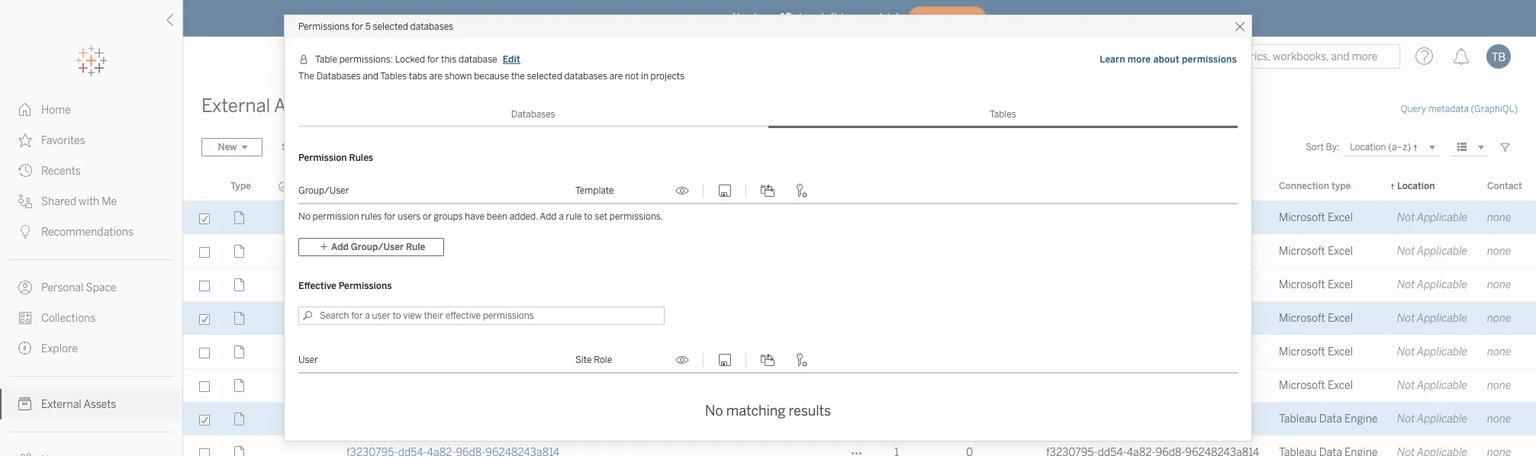 Task type: locate. For each thing, give the bounding box(es) containing it.
by text only_f5he34f image
[[18, 103, 32, 117], [18, 134, 32, 147], [18, 195, 32, 208], [18, 225, 32, 239], [18, 311, 32, 325], [18, 453, 32, 456]]

file (microsoft excel) image
[[231, 209, 249, 227]]

1 horizontal spatial for
[[384, 211, 396, 222]]

databases down the
[[511, 109, 555, 120]]

0 horizontal spatial external
[[41, 398, 81, 411]]

assets
[[274, 95, 330, 117], [84, 398, 116, 411]]

2 excel from the top
[[1328, 245, 1353, 258]]

0 horizontal spatial are
[[429, 71, 443, 82]]

name
[[347, 181, 372, 192]]

1 vertical spatial tables
[[990, 109, 1017, 120]]

2 are from the left
[[610, 71, 623, 82]]

8 row from the top
[[183, 437, 1537, 456]]

grid
[[183, 173, 1537, 456]]

row group
[[183, 202, 1537, 456]]

contact
[[1488, 181, 1523, 192]]

0 horizontal spatial external assets
[[41, 398, 116, 411]]

1 horizontal spatial selected
[[527, 71, 562, 82]]

2 by text only_f5he34f image from the top
[[18, 281, 32, 295]]

1 set permissions image from the top
[[792, 184, 810, 198]]

7 applicable from the top
[[1418, 413, 1468, 426]]

databases left not
[[564, 71, 608, 82]]

2 by text only_f5he34f image from the top
[[18, 134, 32, 147]]

row
[[183, 202, 1537, 235], [183, 235, 1537, 269], [183, 269, 1537, 302], [183, 302, 1537, 336], [183, 336, 1537, 369], [183, 369, 1537, 403], [183, 403, 1537, 437], [183, 437, 1537, 456]]

results
[[789, 403, 831, 420]]

5 not from the top
[[1398, 346, 1415, 359]]

3 none from the top
[[1488, 279, 1512, 292]]

sample
[[347, 245, 384, 258]]

set permissions image for no permission rules for users or groups have been added. add a rule to set permissions.
[[792, 184, 810, 198]]

6 none from the top
[[1488, 379, 1512, 392]]

external
[[202, 95, 270, 117], [41, 398, 81, 411]]

selected right the
[[527, 71, 562, 82]]

4 microsoft excel from the top
[[1279, 312, 1353, 325]]

grid containing sales target.xlsx
[[183, 173, 1537, 456]]

0 horizontal spatial tables
[[380, 71, 407, 82]]

microsoft excel
[[1279, 211, 1353, 224], [1279, 245, 1353, 258], [1279, 279, 1353, 292], [1279, 312, 1353, 325], [1279, 346, 1353, 359], [1279, 379, 1353, 392]]

permissions:
[[339, 54, 393, 65]]

move image for no matching results
[[759, 353, 777, 367]]

4 microsoft from the top
[[1279, 312, 1326, 325]]

no permission rules for users or groups have been added. add a rule to set permissions.
[[298, 211, 663, 222]]

2 file (microsoft excel) image from the top
[[231, 276, 249, 294]]

new button
[[202, 138, 263, 156]]

1 row from the top
[[183, 202, 1537, 235]]

1 vertical spatial move image
[[759, 353, 777, 367]]

3 row from the top
[[183, 269, 1537, 302]]

locked
[[395, 54, 425, 65]]

a
[[559, 211, 564, 222]]

1 all from the left
[[311, 142, 323, 153]]

1 horizontal spatial all
[[377, 142, 388, 153]]

all right clear
[[377, 142, 388, 153]]

0 vertical spatial external
[[202, 95, 270, 117]]

2 not applicable from the top
[[1398, 245, 1468, 258]]

for right rules
[[384, 211, 396, 222]]

7 row from the top
[[183, 403, 1537, 437]]

set permissions image right overwrite image
[[792, 184, 810, 198]]

13
[[781, 11, 792, 24]]

1 horizontal spatial assets
[[274, 95, 330, 117]]

tableau
[[1279, 413, 1317, 426]]

sample - superstore.xls link
[[347, 245, 463, 258]]

Search for a user to view their effective permissions text field
[[298, 307, 665, 325]]

1 not from the top
[[1398, 211, 1415, 224]]

1 vertical spatial in
[[641, 71, 649, 82]]

0 vertical spatial external assets
[[202, 95, 330, 117]]

assets down the
[[274, 95, 330, 117]]

2 row from the top
[[183, 235, 1537, 269]]

1 vertical spatial external assets
[[41, 398, 116, 411]]

by text only_f5he34f image inside home link
[[18, 103, 32, 117]]

0 vertical spatial move image
[[759, 184, 777, 198]]

1 vertical spatial external
[[41, 398, 81, 411]]

location
[[1398, 181, 1435, 192]]

6 applicable from the top
[[1418, 379, 1468, 392]]

1 vertical spatial databases
[[564, 71, 608, 82]]

4 by text only_f5he34f image from the top
[[18, 225, 32, 239]]

by text only_f5he34f image for collections
[[18, 311, 32, 325]]

0 horizontal spatial for
[[352, 21, 363, 32]]

5 by text only_f5he34f image from the top
[[18, 311, 32, 325]]

0 horizontal spatial in
[[641, 71, 649, 82]]

no
[[298, 211, 311, 222], [705, 403, 723, 420]]

3 microsoft excel from the top
[[1279, 279, 1353, 292]]

by text only_f5he34f image inside explore link
[[18, 342, 32, 356]]

in
[[841, 11, 850, 24], [641, 71, 649, 82]]

clear
[[352, 142, 375, 153]]

by text only_f5he34f image for shared with me
[[18, 195, 32, 208]]

databases up this
[[410, 21, 454, 32]]

set permissions image up results
[[792, 353, 810, 367]]

all for clear all
[[377, 142, 388, 153]]

2 applicable from the top
[[1418, 245, 1468, 258]]

this
[[441, 54, 457, 65]]

2 move image from the top
[[759, 353, 777, 367]]

databases down table
[[317, 71, 361, 82]]

1 horizontal spatial databases
[[564, 71, 608, 82]]

you have 13 days left in your trial.
[[733, 11, 902, 24]]

external assets down the
[[202, 95, 330, 117]]

permissions.
[[610, 211, 663, 222]]

by text only_f5he34f image inside personal space link
[[18, 281, 32, 295]]

all
[[311, 142, 323, 153], [377, 142, 388, 153]]

sort
[[1306, 142, 1324, 153]]

4 row from the top
[[183, 302, 1537, 336]]

1 horizontal spatial databases
[[511, 109, 555, 120]]

tableau data engine
[[1279, 413, 1378, 426]]

row containing sales target.xlsx
[[183, 202, 1537, 235]]

by text only_f5he34f image inside shared with me link
[[18, 195, 32, 208]]

5 none from the top
[[1488, 346, 1512, 359]]

and
[[363, 71, 379, 82]]

4 by text only_f5he34f image from the top
[[18, 398, 32, 411]]

have left the 13
[[754, 11, 778, 24]]

sales target.xlsx
[[347, 211, 427, 224]]

3 by text only_f5he34f image from the top
[[18, 342, 32, 356]]

by text only_f5he34f image inside the favorites link
[[18, 134, 32, 147]]

no matching results
[[705, 403, 831, 420]]

5 excel from the top
[[1328, 346, 1353, 359]]

the
[[298, 71, 314, 82]]

5 applicable from the top
[[1418, 346, 1468, 359]]

3 not from the top
[[1398, 279, 1415, 292]]

1 horizontal spatial are
[[610, 71, 623, 82]]

move image right overwrite image
[[759, 184, 777, 198]]

for left this
[[427, 54, 439, 65]]

assets down explore link
[[84, 398, 116, 411]]

by text only_f5he34f image for recommendations
[[18, 225, 32, 239]]

overwrite image
[[716, 353, 734, 367]]

external assets down explore link
[[41, 398, 116, 411]]

move image right overwrite icon
[[759, 353, 777, 367]]

selected right the '5'
[[373, 21, 408, 32]]

1 vertical spatial have
[[465, 211, 485, 222]]

orders_east.xlsx link
[[347, 312, 428, 325]]

1 horizontal spatial no
[[705, 403, 723, 420]]

1 by text only_f5he34f image from the top
[[18, 103, 32, 117]]

external down the explore
[[41, 398, 81, 411]]

none
[[1488, 211, 1512, 224], [1488, 245, 1512, 258], [1488, 279, 1512, 292], [1488, 312, 1512, 325], [1488, 346, 1512, 359], [1488, 379, 1512, 392], [1488, 413, 1512, 426]]

0 vertical spatial set permissions image
[[792, 184, 810, 198]]

to
[[584, 211, 593, 222]]

1 horizontal spatial external
[[202, 95, 270, 117]]

learn
[[1100, 54, 1126, 65]]

row containing quota.xlsx
[[183, 269, 1537, 302]]

permissions up table
[[298, 21, 350, 32]]

1 vertical spatial set permissions image
[[792, 353, 810, 367]]

home
[[41, 104, 71, 117]]

about
[[1154, 54, 1180, 65]]

or
[[423, 211, 432, 222]]

tables inside learn more about permissions the databases and tables tabs are shown because the selected databases are not in projects
[[380, 71, 407, 82]]

space
[[86, 282, 116, 295]]

by text only_f5he34f image inside collections link
[[18, 311, 32, 325]]

1 vertical spatial selected
[[527, 71, 562, 82]]

3 by text only_f5he34f image from the top
[[18, 195, 32, 208]]

by text only_f5he34f image for personal space
[[18, 281, 32, 295]]

2 horizontal spatial for
[[427, 54, 439, 65]]

all right select
[[311, 142, 323, 153]]

4 none from the top
[[1488, 312, 1512, 325]]

1 by text only_f5he34f image from the top
[[18, 164, 32, 178]]

0 horizontal spatial databases
[[410, 21, 454, 32]]

are left not
[[610, 71, 623, 82]]

1 file (microsoft excel) image from the top
[[231, 242, 249, 261]]

been
[[487, 211, 508, 222]]

all for select all
[[311, 142, 323, 153]]

2 microsoft from the top
[[1279, 245, 1326, 258]]

0 vertical spatial have
[[754, 11, 778, 24]]

move image
[[759, 184, 777, 198], [759, 353, 777, 367]]

by text only_f5he34f image inside recents link
[[18, 164, 32, 178]]

0 horizontal spatial assets
[[84, 398, 116, 411]]

buy
[[927, 13, 945, 23]]

now
[[947, 13, 968, 23]]

sample - superstore.xls
[[347, 245, 463, 258]]

1 vertical spatial assets
[[84, 398, 116, 411]]

7 not applicable from the top
[[1398, 413, 1468, 426]]

have left been
[[465, 211, 485, 222]]

cell
[[266, 202, 302, 235], [302, 202, 337, 235], [266, 235, 302, 269], [302, 235, 337, 269], [266, 269, 302, 302], [302, 269, 337, 302], [266, 302, 302, 336], [302, 302, 337, 336], [829, 302, 885, 336], [885, 302, 957, 336], [957, 302, 1037, 336], [266, 336, 302, 369], [302, 336, 337, 369], [266, 369, 302, 403], [302, 369, 337, 403], [266, 403, 302, 437], [302, 403, 337, 437], [885, 403, 957, 437], [957, 403, 1037, 437], [266, 437, 302, 456], [302, 437, 337, 456]]

1 microsoft from the top
[[1279, 211, 1326, 224]]

4 applicable from the top
[[1418, 312, 1468, 325]]

0 horizontal spatial no
[[298, 211, 311, 222]]

buy now button
[[908, 6, 987, 31]]

by text only_f5he34f image for explore
[[18, 342, 32, 356]]

are right "tabs"
[[429, 71, 443, 82]]

in right the left
[[841, 11, 850, 24]]

selected
[[373, 21, 408, 32], [527, 71, 562, 82]]

0 horizontal spatial selected
[[373, 21, 408, 32]]

3 file (microsoft excel) image from the top
[[231, 310, 249, 328]]

days
[[795, 11, 819, 24]]

2 vertical spatial for
[[384, 211, 396, 222]]

external assets
[[202, 95, 330, 117], [41, 398, 116, 411]]

2 all from the left
[[377, 142, 388, 153]]

6 microsoft excel from the top
[[1279, 379, 1353, 392]]

in right not
[[641, 71, 649, 82]]

6 excel from the top
[[1328, 379, 1353, 392]]

1 horizontal spatial in
[[841, 11, 850, 24]]

0 horizontal spatial databases
[[317, 71, 361, 82]]

no left matching
[[705, 403, 723, 420]]

6 row from the top
[[183, 369, 1537, 403]]

shared with me
[[41, 195, 117, 208]]

1 move image from the top
[[759, 184, 777, 198]]

overwrite image
[[716, 184, 734, 198]]

for for locked
[[427, 54, 439, 65]]

permissions for 5 selected databases dialog
[[285, 15, 1252, 456]]

set permissions image
[[792, 184, 810, 198], [792, 353, 810, 367]]

role
[[594, 355, 612, 366]]

groups
[[434, 211, 463, 222]]

0 horizontal spatial have
[[465, 211, 485, 222]]

0 vertical spatial no
[[298, 211, 311, 222]]

1 horizontal spatial have
[[754, 11, 778, 24]]

0 vertical spatial tables
[[380, 71, 407, 82]]

the
[[511, 71, 525, 82]]

1 excel from the top
[[1328, 211, 1353, 224]]

1 vertical spatial no
[[705, 403, 723, 420]]

select
[[282, 142, 309, 153]]

recommendations
[[41, 226, 134, 239]]

projects
[[651, 71, 685, 82]]

1 vertical spatial permissions
[[339, 281, 392, 292]]

your
[[854, 11, 876, 24]]

tables
[[380, 71, 407, 82], [990, 109, 1017, 120]]

1 horizontal spatial tables
[[990, 109, 1017, 120]]

1 vertical spatial for
[[427, 54, 439, 65]]

4 not applicable from the top
[[1398, 312, 1468, 325]]

1 vertical spatial databases
[[511, 109, 555, 120]]

databases inside the permissions tab list
[[511, 109, 555, 120]]

by:
[[1326, 142, 1340, 153]]

metadata
[[1429, 104, 1469, 115]]

recents
[[41, 165, 81, 178]]

permissions down sample
[[339, 281, 392, 292]]

set
[[595, 211, 608, 222]]

by text only_f5he34f image
[[18, 164, 32, 178], [18, 281, 32, 295], [18, 342, 32, 356], [18, 398, 32, 411]]

by text only_f5he34f image inside external assets link
[[18, 398, 32, 411]]

for
[[352, 21, 363, 32], [427, 54, 439, 65], [384, 211, 396, 222]]

have inside permissions for 5 selected databases 'dialog'
[[465, 211, 485, 222]]

for left the '5'
[[352, 21, 363, 32]]

no left permission
[[298, 211, 311, 222]]

0 vertical spatial databases
[[317, 71, 361, 82]]

1 not applicable from the top
[[1398, 211, 1468, 224]]

2 set permissions image from the top
[[792, 353, 810, 367]]

query
[[1401, 104, 1427, 115]]

selected inside learn more about permissions the databases and tables tabs are shown because the selected databases are not in projects
[[527, 71, 562, 82]]

excel
[[1328, 211, 1353, 224], [1328, 245, 1353, 258], [1328, 279, 1353, 292], [1328, 312, 1353, 325], [1328, 346, 1353, 359], [1328, 379, 1353, 392]]

by text only_f5he34f image inside 'recommendations' link
[[18, 225, 32, 239]]

microsoft
[[1279, 211, 1326, 224], [1279, 245, 1326, 258], [1279, 279, 1326, 292], [1279, 312, 1326, 325], [1279, 346, 1326, 359], [1279, 379, 1326, 392]]

collections link
[[0, 303, 182, 334]]

0 vertical spatial permissions
[[298, 21, 350, 32]]

0 horizontal spatial all
[[311, 142, 323, 153]]

file (microsoft excel) image
[[231, 242, 249, 261], [231, 276, 249, 294], [231, 310, 249, 328], [231, 343, 249, 361], [231, 377, 249, 395]]

external up 'new' popup button
[[202, 95, 270, 117]]



Task type: vqa. For each thing, say whether or not it's contained in the screenshot.
MORE
yes



Task type: describe. For each thing, give the bounding box(es) containing it.
6 not from the top
[[1398, 379, 1415, 392]]

row containing orders_east.xlsx
[[183, 302, 1537, 336]]

7 not from the top
[[1398, 413, 1415, 426]]

personal space link
[[0, 273, 182, 303]]

row containing sample - superstore.xls
[[183, 235, 1537, 269]]

5 row from the top
[[183, 336, 1537, 369]]

databases inside learn more about permissions the databases and tables tabs are shown because the selected databases are not in projects
[[564, 71, 608, 82]]

select all button
[[272, 138, 333, 156]]

4 not from the top
[[1398, 312, 1415, 325]]

6 by text only_f5he34f image from the top
[[18, 453, 32, 456]]

permission
[[298, 153, 347, 163]]

matching
[[727, 403, 786, 420]]

home link
[[0, 95, 182, 125]]

0 vertical spatial selected
[[373, 21, 408, 32]]

permission
[[313, 211, 359, 222]]

1 are from the left
[[429, 71, 443, 82]]

5 microsoft from the top
[[1279, 346, 1326, 359]]

2 not from the top
[[1398, 245, 1415, 258]]

sort by:
[[1306, 142, 1340, 153]]

2 none from the top
[[1488, 245, 1512, 258]]

shown
[[445, 71, 472, 82]]

shared with me link
[[0, 186, 182, 217]]

external inside external assets link
[[41, 398, 81, 411]]

query metadata (graphiql)
[[1401, 104, 1518, 115]]

by text only_f5he34f image for recents
[[18, 164, 32, 178]]

by text only_f5he34f image for favorites
[[18, 134, 32, 147]]

new
[[218, 142, 237, 153]]

5 file (microsoft excel) image from the top
[[231, 377, 249, 395]]

in inside learn more about permissions the databases and tables tabs are shown because the selected databases are not in projects
[[641, 71, 649, 82]]

superstore.xls
[[392, 245, 463, 258]]

select all
[[282, 142, 323, 153]]

site
[[576, 355, 592, 366]]

external assets link
[[0, 389, 182, 420]]

permissions
[[1182, 54, 1237, 65]]

explore
[[41, 343, 78, 356]]

view image
[[673, 353, 692, 367]]

3 applicable from the top
[[1418, 279, 1468, 292]]

permission rules
[[298, 153, 373, 163]]

database
[[459, 54, 497, 65]]

with
[[79, 195, 99, 208]]

-
[[386, 245, 390, 258]]

data
[[1320, 413, 1343, 426]]

permissions for 5 selected databases
[[298, 21, 454, 32]]

type
[[1332, 181, 1351, 192]]

query metadata (graphiql) link
[[1401, 104, 1518, 115]]

add
[[540, 211, 557, 222]]

5
[[366, 21, 371, 32]]

1 applicable from the top
[[1418, 211, 1468, 224]]

clear all button
[[342, 138, 398, 156]]

type
[[231, 181, 251, 192]]

learn more about permissions the databases and tables tabs are shown because the selected databases are not in projects
[[298, 54, 1237, 82]]

6 not applicable from the top
[[1398, 379, 1468, 392]]

site role
[[576, 355, 612, 366]]

navigation panel element
[[0, 46, 182, 456]]

trial.
[[879, 11, 902, 24]]

effective permissions
[[298, 281, 392, 292]]

personal space
[[41, 282, 116, 295]]

row containing tableau data engine
[[183, 403, 1537, 437]]

0 vertical spatial databases
[[410, 21, 454, 32]]

by text only_f5he34f image for external assets
[[18, 398, 32, 411]]

2 microsoft excel from the top
[[1279, 245, 1353, 258]]

permissions tab list
[[298, 101, 1238, 128]]

0 vertical spatial for
[[352, 21, 363, 32]]

rules
[[361, 211, 382, 222]]

user
[[298, 355, 318, 366]]

for for rules
[[384, 211, 396, 222]]

assets inside main navigation. press the up and down arrow keys to access links. element
[[84, 398, 116, 411]]

1 horizontal spatial external assets
[[202, 95, 330, 117]]

3 not applicable from the top
[[1398, 279, 1468, 292]]

more
[[1128, 54, 1151, 65]]

personal
[[41, 282, 84, 295]]

quota.xlsx
[[347, 279, 398, 292]]

tabs
[[409, 71, 427, 82]]

file (microsoft excel) image for quota.xlsx
[[231, 276, 249, 294]]

collections
[[41, 312, 96, 325]]

3 microsoft from the top
[[1279, 279, 1326, 292]]

file (tableau data engine) image
[[231, 444, 249, 456]]

no for no permission rules for users or groups have been added. add a rule to set permissions.
[[298, 211, 311, 222]]

main navigation. press the up and down arrow keys to access links. element
[[0, 95, 182, 456]]

file (microsoft excel) image for orders_east.xlsx
[[231, 310, 249, 328]]

users
[[398, 211, 421, 222]]

recents link
[[0, 156, 182, 186]]

effective
[[298, 281, 336, 292]]

rule
[[566, 211, 582, 222]]

target.xlsx
[[375, 211, 427, 224]]

you
[[733, 11, 751, 24]]

no for no matching results
[[705, 403, 723, 420]]

1 microsoft excel from the top
[[1279, 211, 1353, 224]]

quota.xlsx link
[[347, 279, 398, 292]]

4 file (microsoft excel) image from the top
[[231, 343, 249, 361]]

3 excel from the top
[[1328, 279, 1353, 292]]

1 none from the top
[[1488, 211, 1512, 224]]

left
[[822, 11, 838, 24]]

external assets inside external assets link
[[41, 398, 116, 411]]

file (tableau data engine) image
[[231, 410, 249, 429]]

favorites
[[41, 134, 85, 147]]

not
[[625, 71, 639, 82]]

tables inside the permissions tab list
[[990, 109, 1017, 120]]

connection type
[[1279, 181, 1351, 192]]

row group containing sales target.xlsx
[[183, 202, 1537, 456]]

by text only_f5he34f image for home
[[18, 103, 32, 117]]

4 excel from the top
[[1328, 312, 1353, 325]]

template
[[576, 185, 614, 196]]

7 none from the top
[[1488, 413, 1512, 426]]

0 vertical spatial in
[[841, 11, 850, 24]]

table permissions: locked for this database
[[315, 54, 497, 65]]

databases inside learn more about permissions the databases and tables tabs are shown because the selected databases are not in projects
[[317, 71, 361, 82]]

buy now
[[927, 13, 968, 23]]

edit
[[503, 54, 521, 65]]

clear all
[[352, 142, 388, 153]]

0 vertical spatial assets
[[274, 95, 330, 117]]

added.
[[510, 211, 538, 222]]

(graphiql)
[[1471, 104, 1518, 115]]

5 microsoft excel from the top
[[1279, 346, 1353, 359]]

edit link
[[502, 52, 521, 67]]

orders_east.xlsx
[[347, 312, 428, 325]]

move image for no permission rules for users or groups have been added. add a rule to set permissions.
[[759, 184, 777, 198]]

5 not applicable from the top
[[1398, 346, 1468, 359]]

file (microsoft excel) image for sample - superstore.xls
[[231, 242, 249, 261]]

explore link
[[0, 334, 182, 364]]

view image
[[673, 184, 692, 198]]

recommendations link
[[0, 217, 182, 247]]

set permissions image for no matching results
[[792, 353, 810, 367]]

learn more about permissions link
[[1100, 52, 1238, 67]]

6 microsoft from the top
[[1279, 379, 1326, 392]]



